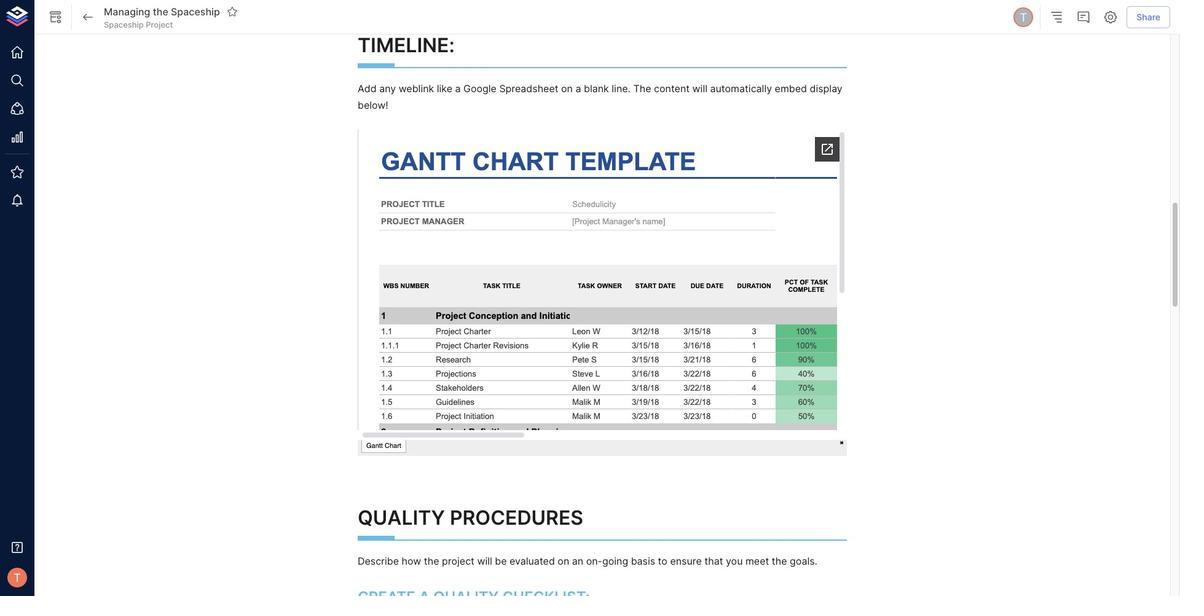 Task type: vqa. For each thing, say whether or not it's contained in the screenshot.
going on the right
yes



Task type: locate. For each thing, give the bounding box(es) containing it.
spreadsheet
[[500, 83, 559, 95]]

an
[[572, 556, 584, 568]]

on left an
[[558, 556, 570, 568]]

t
[[1020, 10, 1028, 24], [14, 571, 21, 585]]

quality
[[358, 506, 445, 530]]

line.
[[612, 83, 631, 95]]

t button
[[1012, 6, 1036, 29], [4, 565, 31, 592]]

a right like
[[455, 83, 461, 95]]

the
[[153, 5, 168, 18], [424, 556, 439, 568], [772, 556, 788, 568]]

display
[[810, 83, 843, 95]]

on for an
[[558, 556, 570, 568]]

the right meet
[[772, 556, 788, 568]]

0 horizontal spatial will
[[477, 556, 492, 568]]

1 horizontal spatial will
[[693, 83, 708, 95]]

procedures
[[450, 506, 584, 530]]

will right content
[[693, 83, 708, 95]]

managing
[[104, 5, 150, 18]]

be
[[495, 556, 507, 568]]

spaceship down managing
[[104, 20, 144, 29]]

spaceship project link
[[104, 19, 173, 30]]

on left blank
[[562, 83, 573, 95]]

1 horizontal spatial a
[[576, 83, 581, 95]]

quality procedures
[[358, 506, 584, 530]]

a
[[455, 83, 461, 95], [576, 83, 581, 95]]

you
[[726, 556, 743, 568]]

1 horizontal spatial t button
[[1012, 6, 1036, 29]]

0 horizontal spatial spaceship
[[104, 20, 144, 29]]

on inside add any weblink like a google spreadsheet on a blank line. the content will automatically embed display below!
[[562, 83, 573, 95]]

spaceship left favorite icon
[[171, 5, 220, 18]]

will
[[693, 83, 708, 95], [477, 556, 492, 568]]

content
[[654, 83, 690, 95]]

blank
[[584, 83, 609, 95]]

any
[[380, 83, 396, 95]]

settings image
[[1104, 10, 1119, 25]]

0 horizontal spatial t
[[14, 571, 21, 585]]

share button
[[1127, 6, 1171, 28]]

going
[[603, 556, 629, 568]]

the right "how"
[[424, 556, 439, 568]]

0 vertical spatial spaceship
[[171, 5, 220, 18]]

0 vertical spatial will
[[693, 83, 708, 95]]

show wiki image
[[48, 10, 63, 25]]

0 horizontal spatial the
[[153, 5, 168, 18]]

1 vertical spatial on
[[558, 556, 570, 568]]

0 horizontal spatial a
[[455, 83, 461, 95]]

0 horizontal spatial t button
[[4, 565, 31, 592]]

favorite image
[[227, 6, 238, 17]]

a left blank
[[576, 83, 581, 95]]

table of contents image
[[1050, 10, 1065, 25]]

basis
[[631, 556, 656, 568]]

on
[[562, 83, 573, 95], [558, 556, 570, 568]]

1 horizontal spatial the
[[424, 556, 439, 568]]

on-
[[586, 556, 603, 568]]

1 vertical spatial t button
[[4, 565, 31, 592]]

comments image
[[1077, 10, 1092, 25]]

0 vertical spatial on
[[562, 83, 573, 95]]

will left be
[[477, 556, 492, 568]]

add any weblink like a google spreadsheet on a blank line. the content will automatically embed display below!
[[358, 83, 846, 111]]

spaceship
[[171, 5, 220, 18], [104, 20, 144, 29]]

how
[[402, 556, 421, 568]]

1 vertical spatial spaceship
[[104, 20, 144, 29]]

1 horizontal spatial t
[[1020, 10, 1028, 24]]

the up project
[[153, 5, 168, 18]]



Task type: describe. For each thing, give the bounding box(es) containing it.
google
[[464, 83, 497, 95]]

evaluated
[[510, 556, 555, 568]]

to
[[658, 556, 668, 568]]

1 a from the left
[[455, 83, 461, 95]]

2 a from the left
[[576, 83, 581, 95]]

on for a
[[562, 83, 573, 95]]

project
[[146, 20, 173, 29]]

0 vertical spatial t
[[1020, 10, 1028, 24]]

automatically
[[711, 83, 772, 95]]

share
[[1137, 12, 1161, 22]]

2 horizontal spatial the
[[772, 556, 788, 568]]

1 vertical spatial t
[[14, 571, 21, 585]]

like
[[437, 83, 453, 95]]

the
[[634, 83, 652, 95]]

below!
[[358, 99, 389, 111]]

describe how the project will be evaluated on an on-going basis to ensure that you meet the goals.
[[358, 556, 818, 568]]

spaceship project
[[104, 20, 173, 29]]

embed
[[775, 83, 807, 95]]

goals.
[[790, 556, 818, 568]]

will inside add any weblink like a google spreadsheet on a blank line. the content will automatically embed display below!
[[693, 83, 708, 95]]

ensure
[[671, 556, 702, 568]]

managing the spaceship
[[104, 5, 220, 18]]

1 horizontal spatial spaceship
[[171, 5, 220, 18]]

1 vertical spatial will
[[477, 556, 492, 568]]

describe
[[358, 556, 399, 568]]

weblink
[[399, 83, 434, 95]]

timeline:
[[358, 33, 455, 57]]

project
[[442, 556, 475, 568]]

go back image
[[81, 10, 95, 25]]

add
[[358, 83, 377, 95]]

meet
[[746, 556, 770, 568]]

0 vertical spatial t button
[[1012, 6, 1036, 29]]

that
[[705, 556, 724, 568]]



